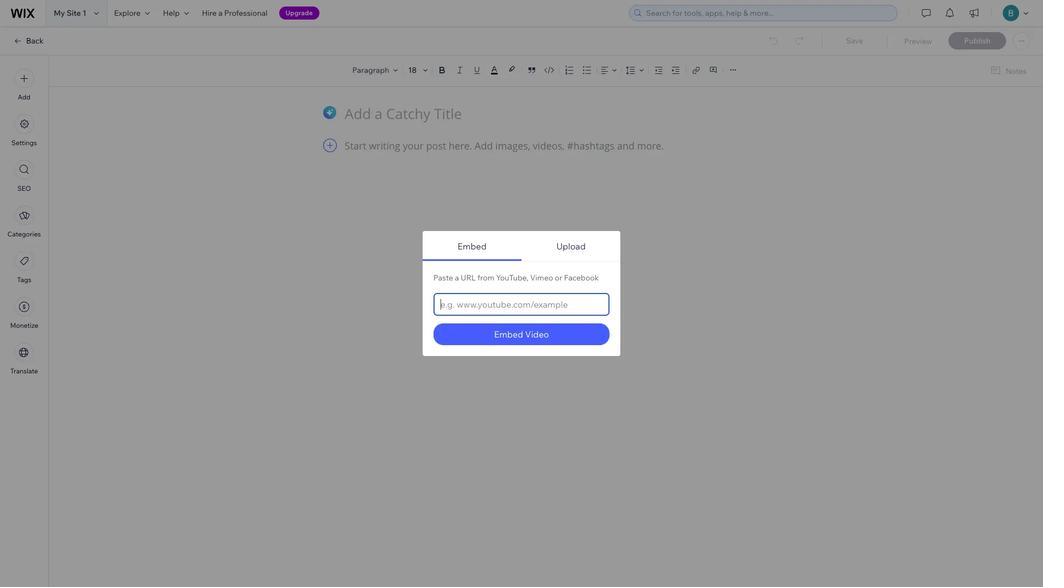 Task type: locate. For each thing, give the bounding box(es) containing it.
translate
[[10, 367, 38, 375]]

1
[[83, 8, 86, 18]]

tab list containing embed
[[423, 234, 621, 345]]

1 horizontal spatial a
[[455, 273, 459, 283]]

Font Size field
[[407, 65, 419, 76]]

menu
[[0, 62, 48, 382]]

0 horizontal spatial a
[[219, 8, 223, 18]]

embed video button
[[434, 323, 610, 345]]

seo button
[[14, 160, 34, 192]]

embed left video
[[494, 329, 523, 340]]

back button
[[13, 36, 44, 46]]

0 vertical spatial embed
[[458, 241, 487, 252]]

or
[[555, 273, 563, 283]]

0 horizontal spatial embed
[[458, 241, 487, 252]]

upload button
[[522, 234, 621, 261]]

embed for embed
[[458, 241, 487, 252]]

embed up url
[[458, 241, 487, 252]]

paste
[[434, 273, 453, 283]]

a
[[219, 8, 223, 18], [455, 273, 459, 283]]

url
[[461, 273, 476, 283]]

tags
[[17, 276, 31, 284]]

hire
[[202, 8, 217, 18]]

facebook
[[564, 273, 599, 283]]

tab list
[[423, 234, 621, 345]]

1 vertical spatial embed
[[494, 329, 523, 340]]

from
[[478, 273, 495, 283]]

1 vertical spatial a
[[455, 273, 459, 283]]

a left url
[[455, 273, 459, 283]]

embed for embed video
[[494, 329, 523, 340]]

settings button
[[11, 114, 37, 147]]

upgrade button
[[279, 7, 320, 20]]

e.g. www.youtube.com/example url field
[[434, 293, 610, 316]]

embed
[[458, 241, 487, 252], [494, 329, 523, 340]]

back
[[26, 36, 44, 46]]

hire a professional
[[202, 8, 268, 18]]

help
[[163, 8, 180, 18]]

upload
[[557, 241, 586, 252]]

1 horizontal spatial embed
[[494, 329, 523, 340]]

my
[[54, 8, 65, 18]]

a right hire
[[219, 8, 223, 18]]

a for professional
[[219, 8, 223, 18]]

video
[[525, 329, 549, 340]]

tags button
[[14, 251, 34, 284]]

Add a Catchy Title text field
[[345, 104, 736, 123]]

menu containing add
[[0, 62, 48, 382]]

0 vertical spatial a
[[219, 8, 223, 18]]



Task type: describe. For each thing, give the bounding box(es) containing it.
help button
[[156, 0, 196, 26]]

add button
[[14, 68, 34, 101]]

youtube,
[[496, 273, 529, 283]]

embed video
[[494, 329, 549, 340]]

site
[[67, 8, 81, 18]]

explore
[[114, 8, 141, 18]]

my site 1
[[54, 8, 86, 18]]

monetize button
[[10, 297, 38, 329]]

categories button
[[8, 205, 41, 238]]

add
[[18, 93, 31, 101]]

translate button
[[10, 342, 38, 375]]

hire a professional link
[[196, 0, 274, 26]]

paragraph
[[353, 65, 389, 75]]

notes
[[1006, 66, 1027, 76]]

Search for tools, apps, help & more... field
[[643, 5, 894, 21]]

monetize
[[10, 321, 38, 329]]

paste a url from youtube, vimeo or facebook
[[434, 273, 599, 283]]

upgrade
[[286, 9, 313, 17]]

seo
[[17, 184, 31, 192]]

notes button
[[987, 64, 1031, 78]]

a for url
[[455, 273, 459, 283]]

paragraph button
[[350, 63, 400, 78]]

professional
[[224, 8, 268, 18]]

categories
[[8, 230, 41, 238]]

settings
[[11, 139, 37, 147]]

vimeo
[[531, 273, 554, 283]]

embed button
[[423, 234, 522, 261]]



Task type: vqa. For each thing, say whether or not it's contained in the screenshot.
Font Size field
yes



